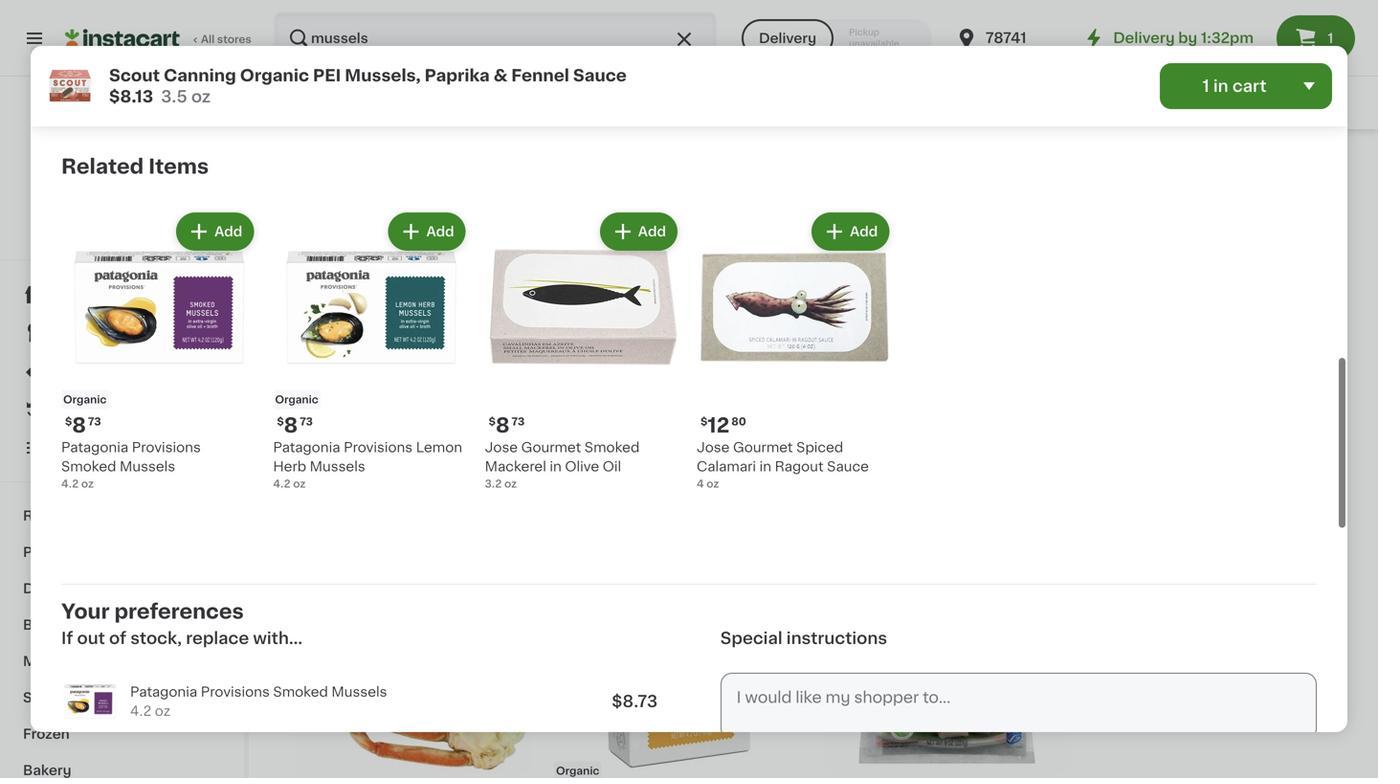 Task type: describe. For each thing, give the bounding box(es) containing it.
$ inside "$ 6 98 /lb"
[[1092, 34, 1099, 44]]

& inside the scout canning organic pei mussels, paprika & fennel sauce $8.13 3.5 oz
[[494, 67, 508, 84]]

lemon inside patagonia provisions lemon herb mussels 4.2 oz
[[416, 441, 462, 454]]

meat & seafood
[[23, 655, 134, 668]]

$ 12 80
[[701, 415, 746, 435]]

3.2
[[485, 479, 502, 489]]

4.2 inside patagonia provisions roasted garlic mackerel 4.2 oz
[[273, 80, 290, 91]]

baking and cooking link
[[1157, 84, 1330, 122]]

provisions inside 'patagonia provisions smoked mackerel 4.2 oz'
[[132, 43, 201, 56]]

11
[[832, 33, 850, 53]]

78741 button
[[955, 11, 1070, 65]]

I would like my shopper to... text field
[[720, 673, 1317, 740]]

patagonia provisions lemon olive spanish white anchovies button
[[485, 0, 681, 97]]

add for jose gourmet smoked mackerel in olive oil
[[638, 225, 666, 239]]

jose gourmet smoked mackerel in olive oil 3.2 oz
[[485, 441, 640, 489]]

choice
[[854, 13, 885, 21]]

patagonia inside 'patagonia provisions smoked mackerel 4.2 oz'
[[61, 43, 128, 56]]

instacart logo image
[[65, 27, 180, 50]]

spinach
[[1206, 62, 1261, 75]]

ragout
[[775, 460, 824, 473]]

patagonia provisions mussels, in olive oil + broth, savory sofrito
[[821, 444, 1039, 476]]

add button for patagonia provisions lemon herb mussels
[[390, 215, 464, 249]]

4.2 inside patagonia provisions lemon herb mussels 4.2 oz
[[273, 479, 290, 489]]

olive inside patagonia provisions mussels, in olive oil + broth, savory sofrito
[[821, 463, 855, 476]]

mackerel inside patagonia provisions roasted garlic mackerel 4.2 oz
[[376, 62, 437, 75]]

again
[[97, 403, 135, 416]]

service type group
[[742, 19, 932, 57]]

oil inside jose gourmet smoked mackerel in olive oil 3.2 oz
[[603, 460, 621, 473]]

organic inside button
[[556, 766, 599, 776]]

buy any 2, save $1 balkan bites spinach & cheese burek pies 10.6 oz
[[1120, 45, 1275, 110]]

12
[[708, 415, 729, 435]]

add for jose gourmet spiced calamari in ragout sauce
[[850, 225, 878, 239]]

$ 11 64
[[825, 33, 866, 53]]

provisions inside patagonia provisions lemon olive spanish white anchovies
[[555, 43, 624, 56]]

white inside patagonia provisions lemon olive spanish white anchovies
[[580, 62, 619, 75]]

$1
[[1213, 45, 1224, 56]]

mackerel for patagonia
[[120, 62, 181, 75]]

provisions inside patagonia provisions roasted garlic mackerel 4.2 oz
[[344, 43, 413, 56]]

meat
[[23, 655, 58, 668]]

bakery link
[[11, 752, 233, 778]]

special
[[720, 630, 782, 647]]

$8.73
[[612, 693, 658, 709]]

buy it again link
[[11, 390, 233, 429]]

anchovies,
[[1008, 62, 1082, 75]]

sofrito
[[986, 463, 1031, 476]]

& for candy
[[76, 691, 87, 704]]

78741
[[986, 31, 1027, 45]]

delivery by 1:32pm link
[[1083, 27, 1254, 50]]

beverages link
[[11, 607, 233, 643]]

1 in cart
[[1202, 78, 1267, 94]]

meat & seafood link
[[11, 643, 233, 679]]

sauce inside jose gourmet spiced calamari in ragout sauce 4 oz
[[827, 460, 869, 473]]

4
[[697, 479, 704, 489]]

patagonia provisions roasted garlic mackerel 4.2 oz
[[273, 43, 437, 91]]

baking
[[1186, 96, 1233, 110]]

dairy
[[23, 582, 60, 595]]

patagonia provisions smoked mussels button
[[697, 0, 893, 93]]

1 for 1 in cart
[[1202, 78, 1209, 94]]

spanish inside patagonia provisions lemon olive spanish white anchovies
[[523, 62, 576, 75]]

delivery button
[[742, 19, 834, 57]]

delivery by 1:32pm
[[1113, 31, 1254, 45]]

mussels inside patagonia provisions lemon herb mussels 4.2 oz
[[310, 460, 365, 473]]

$34.94 per pound element
[[1088, 416, 1340, 441]]

80
[[731, 416, 746, 427]]

it
[[84, 403, 93, 416]]

seafood
[[76, 655, 134, 668]]

patagonia provisions mussels, in olive oil + broth, savory sofrito button
[[821, 157, 1073, 479]]

1:32pm
[[1201, 31, 1254, 45]]

patagonia inside patagonia provisions mussels, in olive oil + broth, savory sofrito
[[821, 444, 888, 457]]

delivery for delivery by 1:32pm
[[1113, 31, 1175, 45]]

in for 12
[[760, 460, 771, 473]]

shop
[[54, 288, 89, 301]]

patagonia provisions smoked mussels inside button
[[697, 43, 836, 75]]

fennel
[[511, 67, 569, 84]]

100% satisfaction guarantee
[[49, 232, 203, 243]]

preferences
[[114, 602, 244, 622]]

patagonia inside patagonia provisions lemon herb mussels 4.2 oz
[[273, 441, 340, 454]]

instructions
[[786, 630, 887, 647]]

snacks
[[23, 691, 73, 704]]

scout canning organic pei mussels, paprika & fennel sauce $8.13 3.5 oz
[[109, 67, 627, 105]]

add button for patagonia provisions smoked mussels
[[178, 215, 252, 249]]

& for eggs
[[63, 582, 75, 595]]

with...
[[253, 630, 303, 647]]

patagonia inside patagonia provisions lemon olive spanish white anchovies
[[485, 43, 552, 56]]

add button for jose gourmet smoked mackerel in olive oil
[[602, 215, 676, 249]]

recipes link
[[11, 498, 233, 534]]

related
[[61, 157, 144, 177]]

provisions inside patagonia provisions spanish white anchovies, roasted garlic
[[979, 43, 1048, 56]]

store
[[827, 13, 852, 21]]

sauce inside the scout canning organic pei mussels, paprika & fennel sauce $8.13 3.5 oz
[[573, 67, 627, 84]]

$8.73 element
[[554, 416, 806, 441]]

1 in cart field
[[1160, 63, 1332, 109]]

any
[[1150, 45, 1170, 56]]

in for 8
[[550, 460, 562, 473]]

product group containing 12
[[697, 209, 893, 491]]

by
[[1178, 31, 1197, 45]]

your preferences
[[61, 602, 244, 622]]

3.5
[[161, 89, 187, 105]]

jose for 8
[[485, 441, 518, 454]]

patagonia provisions smoked mussels 4.2 oz inside product group
[[61, 441, 201, 489]]

mussels inside button
[[554, 463, 610, 476]]

100%
[[49, 232, 78, 243]]

patagonia provisions lemon herb mussels button
[[554, 157, 806, 494]]

smoked inside 'patagonia provisions smoked mackerel 4.2 oz'
[[61, 62, 116, 75]]

patagonia provisions smoked mackerel 4.2 oz
[[61, 43, 201, 91]]

$ inside $ 11 64
[[825, 34, 832, 44]]

all stores
[[201, 34, 251, 45]]

patagonia inside patagonia provisions spanish white anchovies, roasted garlic
[[909, 43, 976, 56]]

related items
[[61, 157, 209, 177]]

buy for buy any 2, save $1 balkan bites spinach & cheese burek pies 10.6 oz
[[1126, 45, 1147, 56]]

$6.98 per pound element
[[1088, 30, 1340, 55]]

smoked inside jose gourmet smoked mackerel in olive oil 3.2 oz
[[585, 441, 640, 454]]

gourmet for 12
[[733, 441, 793, 454]]

baking and cooking
[[1186, 96, 1321, 110]]

save
[[1185, 45, 1210, 56]]

provisions inside button
[[767, 43, 836, 56]]

out
[[77, 630, 105, 647]]

10.6
[[1120, 100, 1142, 110]]

central market logo image
[[80, 100, 164, 184]]

spanish inside patagonia provisions spanish white anchovies, roasted garlic
[[909, 62, 962, 75]]

0 horizontal spatial patagonia provisions smoked mussels
[[287, 58, 485, 91]]

cheese
[[1120, 81, 1172, 94]]

frozen link
[[11, 716, 233, 752]]

snacks & candy
[[23, 691, 136, 704]]

recipes
[[23, 509, 79, 523]]

calamari
[[697, 460, 756, 473]]

cart
[[1232, 78, 1267, 94]]

deals
[[54, 365, 93, 378]]

oz inside jose gourmet smoked mackerel in olive oil 3.2 oz
[[504, 479, 517, 489]]

replace
[[186, 630, 249, 647]]

add button for jose gourmet spiced calamari in ragout sauce
[[814, 215, 887, 249]]

organic inside the scout canning organic pei mussels, paprika & fennel sauce $8.13 3.5 oz
[[240, 67, 309, 84]]

add for patagonia provisions lemon herb mussels
[[426, 225, 454, 239]]

white inside patagonia provisions spanish white anchovies, roasted garlic
[[966, 62, 1005, 75]]

burek
[[1176, 81, 1214, 94]]

anchovies
[[485, 81, 555, 94]]

gourmet for 8
[[521, 441, 581, 454]]

produce
[[23, 545, 81, 559]]

patagonia provisions lemon herb mussels for $34.94 per pound element
[[554, 444, 780, 476]]

bakery
[[23, 764, 71, 777]]

shop link
[[11, 276, 233, 314]]

deals link
[[11, 352, 233, 390]]

snacks & candy link
[[11, 679, 233, 716]]



Task type: locate. For each thing, give the bounding box(es) containing it.
1 vertical spatial mussels,
[[964, 444, 1023, 457]]

& left fennel
[[494, 67, 508, 84]]

2,
[[1173, 45, 1182, 56]]

patagonia provisions smoked mussels image
[[61, 673, 119, 730]]

oz inside buy any 2, save $1 balkan bites spinach & cheese burek pies 10.6 oz
[[1145, 100, 1157, 110]]

1 vertical spatial garlic
[[968, 81, 1008, 94]]

oz inside the scout canning organic pei mussels, paprika & fennel sauce $8.13 3.5 oz
[[191, 89, 211, 105]]

add
[[214, 225, 242, 239], [426, 225, 454, 239], [638, 225, 666, 239], [850, 225, 878, 239]]

if out of stock, replace with...
[[61, 630, 303, 647]]

2 horizontal spatial in
[[1213, 78, 1229, 94]]

0 vertical spatial herb
[[747, 58, 780, 71]]

dairy & eggs
[[23, 582, 112, 595]]

smoked inside button
[[697, 62, 752, 75]]

guarantee
[[147, 232, 203, 243]]

white right fennel
[[580, 62, 619, 75]]

1 horizontal spatial garlic
[[968, 81, 1008, 94]]

4 product group from the left
[[697, 209, 893, 491]]

2 spanish from the left
[[909, 62, 962, 75]]

buy left it
[[54, 403, 81, 416]]

$ inside $ 12 80
[[701, 416, 708, 427]]

herb for $34.94 per pound element
[[747, 444, 780, 457]]

1 horizontal spatial spanish
[[909, 62, 962, 75]]

mackerel inside 'patagonia provisions smoked mackerel 4.2 oz'
[[120, 62, 181, 75]]

herb inside patagonia provisions lemon herb mussels 4.2 oz
[[273, 460, 306, 473]]

broth,
[[892, 463, 933, 476]]

delivery inside button
[[759, 32, 816, 45]]

2 horizontal spatial mackerel
[[485, 460, 546, 473]]

special instructions
[[720, 630, 887, 647]]

100% satisfaction guarantee button
[[30, 226, 214, 245]]

savory
[[936, 463, 982, 476]]

2 add from the left
[[426, 225, 454, 239]]

garlic
[[333, 62, 372, 75], [968, 81, 1008, 94]]

patagonia provisions spanish white anchovies, roasted garlic button
[[909, 0, 1105, 113]]

1 spanish from the left
[[523, 62, 576, 75]]

1 vertical spatial herb
[[747, 444, 780, 457]]

patagonia provisions lemon herb mussels 4.2 oz
[[273, 441, 462, 489]]

delivery for delivery
[[759, 32, 816, 45]]

jose up 3.2
[[485, 441, 518, 454]]

item carousel region
[[34, 201, 1344, 546]]

1 horizontal spatial mackerel
[[376, 62, 437, 75]]

delivery left 11
[[759, 32, 816, 45]]

64
[[852, 34, 866, 44]]

0 horizontal spatial delivery
[[759, 32, 816, 45]]

paprika
[[425, 67, 490, 84]]

in
[[1213, 78, 1229, 94], [760, 460, 771, 473], [550, 460, 562, 473]]

2 white from the left
[[966, 62, 1005, 75]]

1 inside button
[[1328, 32, 1333, 45]]

1 horizontal spatial delivery
[[1113, 31, 1175, 45]]

0 horizontal spatial spanish
[[523, 62, 576, 75]]

jose inside jose gourmet smoked mackerel in olive oil 3.2 oz
[[485, 441, 518, 454]]

patagonia provisions lemon olive spanish white anchovies
[[485, 43, 674, 94]]

satisfaction
[[81, 232, 145, 243]]

provisions inside patagonia provisions mussels, in olive oil + broth, savory sofrito
[[892, 444, 961, 457]]

mussels, inside the scout canning organic pei mussels, paprika & fennel sauce $8.13 3.5 oz
[[345, 67, 421, 84]]

0 horizontal spatial 1
[[1202, 78, 1209, 94]]

8
[[298, 33, 312, 53], [565, 33, 579, 53], [72, 415, 86, 435], [284, 415, 298, 436], [496, 415, 510, 436], [298, 418, 312, 438]]

lemon
[[628, 43, 674, 56], [697, 58, 743, 71], [416, 441, 462, 454], [697, 444, 743, 457]]

0 horizontal spatial oil
[[603, 460, 621, 473]]

garlic inside patagonia provisions roasted garlic mackerel 4.2 oz
[[333, 62, 372, 75]]

mussels, up sofrito
[[964, 444, 1023, 457]]

1 horizontal spatial 1
[[1328, 32, 1333, 45]]

smoked
[[430, 58, 485, 71], [61, 62, 116, 75], [697, 62, 752, 75], [585, 441, 640, 454], [430, 444, 485, 457], [61, 460, 116, 473], [273, 685, 328, 698]]

roasted inside patagonia provisions roasted garlic mackerel 4.2 oz
[[273, 62, 330, 75]]

0 horizontal spatial garlic
[[333, 62, 372, 75]]

mackerel for jose
[[485, 460, 546, 473]]

73
[[314, 34, 327, 44], [581, 34, 594, 44], [88, 416, 101, 427], [300, 416, 313, 427], [512, 416, 525, 427], [314, 419, 327, 430]]

product group
[[61, 209, 258, 491], [273, 209, 470, 491], [485, 209, 681, 491], [697, 209, 893, 491]]

2 patagonia provisions lemon herb mussels from the top
[[554, 444, 780, 476]]

mackerel inside jose gourmet smoked mackerel in olive oil 3.2 oz
[[485, 460, 546, 473]]

jose inside jose gourmet spiced calamari in ragout sauce 4 oz
[[697, 441, 730, 454]]

& left eggs
[[63, 582, 75, 595]]

oz inside jose gourmet spiced calamari in ragout sauce 4 oz
[[707, 479, 719, 489]]

None search field
[[274, 11, 717, 65]]

3 product group from the left
[[485, 209, 681, 491]]

jose for 12
[[697, 441, 730, 454]]

herb for the $6.98 per pound element
[[747, 58, 780, 71]]

candy
[[91, 691, 136, 704]]

gourmet inside jose gourmet spiced calamari in ragout sauce 4 oz
[[733, 441, 793, 454]]

if
[[61, 630, 73, 647]]

eggs
[[78, 582, 112, 595]]

1 horizontal spatial mussels,
[[964, 444, 1023, 457]]

0 horizontal spatial mackerel
[[120, 62, 181, 75]]

1 button
[[1277, 15, 1355, 61]]

+
[[881, 463, 889, 476]]

1 white from the left
[[580, 62, 619, 75]]

recommended searches element
[[264, 77, 1378, 129]]

in inside field
[[1213, 78, 1229, 94]]

0 horizontal spatial gourmet
[[521, 441, 581, 454]]

patagonia inside button
[[697, 43, 764, 56]]

0 vertical spatial mussels,
[[345, 67, 421, 84]]

0 vertical spatial roasted
[[273, 62, 330, 75]]

/lb
[[1137, 31, 1157, 47]]

0 vertical spatial garlic
[[333, 62, 372, 75]]

2 add button from the left
[[390, 215, 464, 249]]

1 add from the left
[[214, 225, 242, 239]]

patagonia inside patagonia provisions roasted garlic mackerel 4.2 oz
[[273, 43, 340, 56]]

1 vertical spatial sauce
[[827, 460, 869, 473]]

lemon inside button
[[697, 444, 743, 457]]

0 horizontal spatial roasted
[[273, 62, 330, 75]]

oz inside 'patagonia provisions smoked mackerel 4.2 oz'
[[81, 80, 94, 91]]

oil left +
[[859, 463, 877, 476]]

4.2
[[61, 80, 79, 91], [273, 80, 290, 91], [61, 479, 79, 489], [273, 479, 290, 489], [287, 482, 305, 492], [130, 704, 151, 718]]

1 horizontal spatial in
[[760, 460, 771, 473]]

oz inside patagonia provisions lemon herb mussels 4.2 oz
[[293, 479, 306, 489]]

1 horizontal spatial buy
[[1126, 45, 1147, 56]]

sauce
[[573, 67, 627, 84], [827, 460, 869, 473]]

oil inside patagonia provisions mussels, in olive oil + broth, savory sofrito
[[859, 463, 877, 476]]

patagonia provisions smoked mussels 4.2 oz
[[61, 441, 201, 489], [287, 444, 485, 492], [130, 685, 387, 718]]

6
[[1099, 33, 1113, 53]]

mackerel up 3.2
[[485, 460, 546, 473]]

1 patagonia provisions lemon herb mussels from the top
[[554, 58, 780, 91]]

pei
[[313, 67, 341, 84]]

$8.13
[[109, 89, 153, 105]]

organic button
[[554, 525, 806, 778]]

spanish
[[523, 62, 576, 75], [909, 62, 962, 75]]

4 add from the left
[[850, 225, 878, 239]]

0 vertical spatial sauce
[[573, 67, 627, 84]]

2 jose from the left
[[485, 441, 518, 454]]

3 add button from the left
[[602, 215, 676, 249]]

1 horizontal spatial olive
[[565, 460, 599, 473]]

your
[[61, 602, 110, 622]]

produce link
[[11, 534, 233, 570]]

mussels, right the pei
[[345, 67, 421, 84]]

& left 'candy'
[[76, 691, 87, 704]]

in
[[1027, 444, 1039, 457]]

balkan
[[1120, 62, 1165, 75]]

oil
[[603, 460, 621, 473], [859, 463, 877, 476]]

provisions inside patagonia provisions lemon herb mussels 4.2 oz
[[344, 441, 413, 454]]

all
[[201, 34, 215, 45]]

mussels,
[[345, 67, 421, 84], [964, 444, 1023, 457]]

2 gourmet from the left
[[521, 441, 581, 454]]

patagonia provisions lemon herb mussels
[[554, 58, 780, 91], [554, 444, 780, 476]]

& for seafood
[[62, 655, 73, 668]]

0 horizontal spatial olive
[[485, 62, 519, 75]]

spiced
[[796, 441, 843, 454]]

jose gourmet spiced calamari in ragout sauce 4 oz
[[697, 441, 869, 489]]

bites
[[1168, 62, 1203, 75]]

& down if
[[62, 655, 73, 668]]

patagonia provisions spanish white anchovies, roasted garlic
[[909, 43, 1082, 94]]

oz
[[81, 80, 94, 91], [293, 80, 306, 91], [191, 89, 211, 105], [1145, 100, 1157, 110], [81, 479, 94, 489], [707, 479, 719, 489], [293, 479, 306, 489], [504, 479, 517, 489], [307, 482, 320, 492], [155, 704, 170, 718]]

&
[[1264, 62, 1275, 75], [494, 67, 508, 84], [63, 582, 75, 595], [62, 655, 73, 668], [76, 691, 87, 704]]

& inside buy any 2, save $1 balkan bites spinach & cheese burek pies 10.6 oz
[[1264, 62, 1275, 75]]

sauce down spiced
[[827, 460, 869, 473]]

0 horizontal spatial white
[[580, 62, 619, 75]]

3 add from the left
[[638, 225, 666, 239]]

0 horizontal spatial in
[[550, 460, 562, 473]]

patagonia provisions lemon herb mussels for the $6.98 per pound element
[[554, 58, 780, 91]]

0 vertical spatial patagonia provisions lemon herb mussels
[[554, 58, 780, 91]]

4 add button from the left
[[814, 215, 887, 249]]

mackerel right the pei
[[376, 62, 437, 75]]

olive inside patagonia provisions lemon olive spanish white anchovies
[[485, 62, 519, 75]]

add for patagonia provisions smoked mussels
[[214, 225, 242, 239]]

olive inside jose gourmet smoked mackerel in olive oil 3.2 oz
[[565, 460, 599, 473]]

$ 6 98 /lb
[[1092, 31, 1157, 53]]

items
[[148, 157, 209, 177]]

mussels, inside patagonia provisions mussels, in olive oil + broth, savory sofrito
[[964, 444, 1023, 457]]

dairy & eggs link
[[11, 570, 233, 607]]

1 horizontal spatial sauce
[[827, 460, 869, 473]]

2 vertical spatial herb
[[273, 460, 306, 473]]

1 inside field
[[1202, 78, 1209, 94]]

1 jose from the left
[[697, 441, 730, 454]]

0 horizontal spatial mussels,
[[345, 67, 421, 84]]

gourmet inside jose gourmet smoked mackerel in olive oil 3.2 oz
[[521, 441, 581, 454]]

jose
[[697, 441, 730, 454], [485, 441, 518, 454]]

garlic inside patagonia provisions spanish white anchovies, roasted garlic
[[968, 81, 1008, 94]]

sauce right fennel
[[573, 67, 627, 84]]

in inside jose gourmet smoked mackerel in olive oil 3.2 oz
[[550, 460, 562, 473]]

roasted inside patagonia provisions spanish white anchovies, roasted garlic
[[909, 81, 965, 94]]

buy for buy it again
[[54, 403, 81, 416]]

store choice
[[827, 13, 885, 21]]

frozen
[[23, 727, 70, 741]]

scout
[[109, 67, 160, 84]]

0 horizontal spatial buy
[[54, 403, 81, 416]]

1 vertical spatial buy
[[54, 403, 81, 416]]

beverages
[[23, 618, 96, 632]]

1 horizontal spatial white
[[966, 62, 1005, 75]]

0 horizontal spatial jose
[[485, 441, 518, 454]]

4.2 inside 'patagonia provisions smoked mackerel 4.2 oz'
[[61, 80, 79, 91]]

delivery up 'any'
[[1113, 31, 1175, 45]]

mussels inside button
[[755, 62, 811, 75]]

0 horizontal spatial sauce
[[573, 67, 627, 84]]

and
[[1236, 96, 1262, 110]]

provisions inside patagonia provisions smoked mussels 4.2 oz
[[132, 441, 201, 454]]

1 for 1
[[1328, 32, 1333, 45]]

white
[[580, 62, 619, 75], [966, 62, 1005, 75]]

jose down 12
[[697, 441, 730, 454]]

oil down $8.73 element
[[603, 460, 621, 473]]

mackerel up $8.13
[[120, 62, 181, 75]]

buy down 98
[[1126, 45, 1147, 56]]

1 horizontal spatial jose
[[697, 441, 730, 454]]

1 horizontal spatial patagonia provisions smoked mussels
[[697, 43, 836, 75]]

oz inside patagonia provisions roasted garlic mackerel 4.2 oz
[[293, 80, 306, 91]]

pies
[[1218, 81, 1246, 94]]

1 add button from the left
[[178, 215, 252, 249]]

patagonia provisions lemon herb mussels inside patagonia provisions lemon herb mussels button
[[554, 444, 780, 476]]

buy
[[1126, 45, 1147, 56], [54, 403, 81, 416]]

1 product group from the left
[[61, 209, 258, 491]]

0 vertical spatial 1
[[1328, 32, 1333, 45]]

1 vertical spatial roasted
[[909, 81, 965, 94]]

1 gourmet from the left
[[733, 441, 793, 454]]

1 vertical spatial patagonia provisions lemon herb mussels
[[554, 444, 780, 476]]

& up cart
[[1264, 62, 1275, 75]]

buy inside buy any 2, save $1 balkan bites spinach & cheese burek pies 10.6 oz
[[1126, 45, 1147, 56]]

of
[[109, 630, 126, 647]]

0 vertical spatial buy
[[1126, 45, 1147, 56]]

1 horizontal spatial gourmet
[[733, 441, 793, 454]]

in inside jose gourmet spiced calamari in ragout sauce 4 oz
[[760, 460, 771, 473]]

1 horizontal spatial roasted
[[909, 81, 965, 94]]

lemon inside patagonia provisions lemon olive spanish white anchovies
[[628, 43, 674, 56]]

2 product group from the left
[[273, 209, 470, 491]]

2 horizontal spatial olive
[[821, 463, 855, 476]]

1 horizontal spatial oil
[[859, 463, 877, 476]]

canning
[[164, 67, 236, 84]]

herb inside button
[[747, 444, 780, 457]]

1 vertical spatial 1
[[1202, 78, 1209, 94]]

white down 78741
[[966, 62, 1005, 75]]



Task type: vqa. For each thing, say whether or not it's contained in the screenshot.
Patagonia Provisions Mussels, In Olive Oil + Broth, Savory Sofrito button
yes



